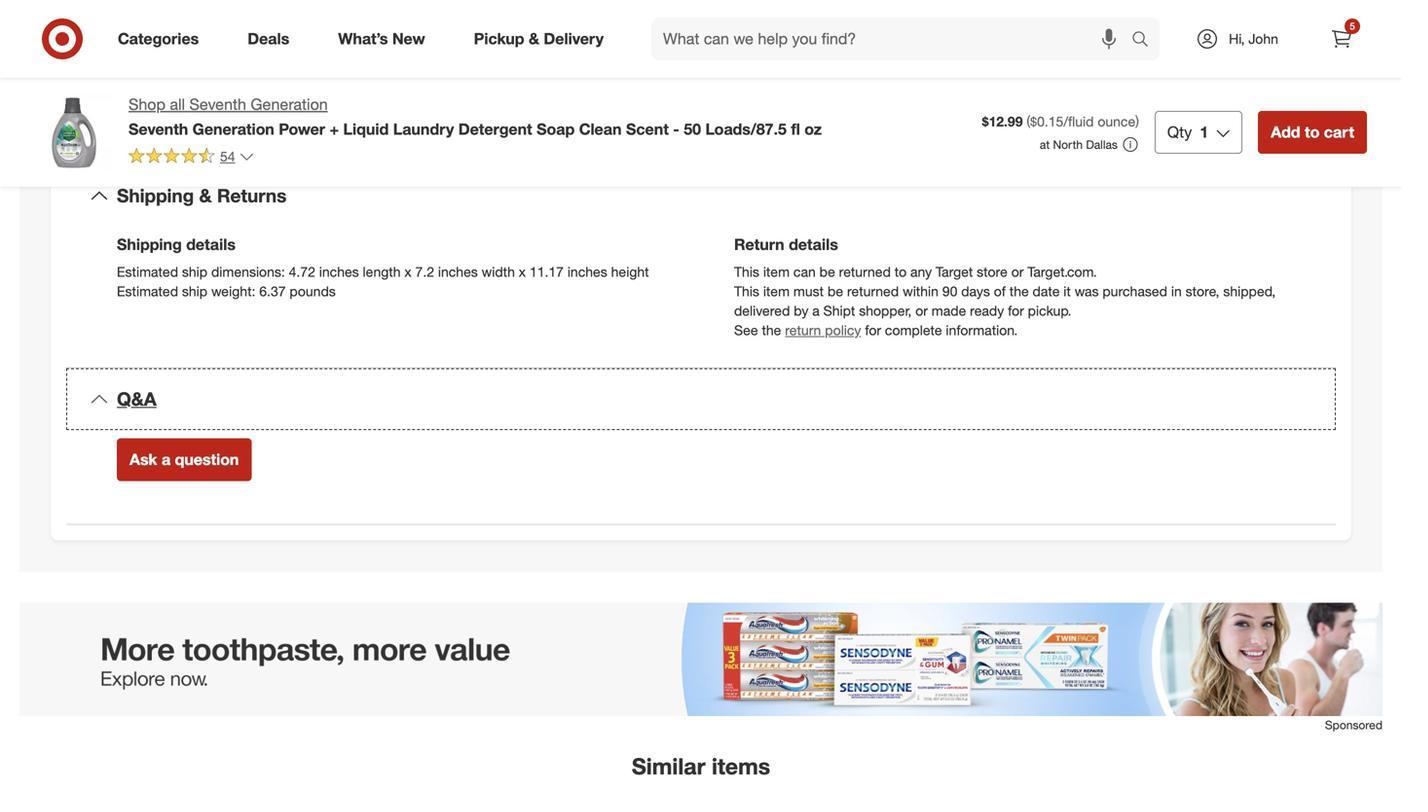 Task type: vqa. For each thing, say whether or not it's contained in the screenshot.
3.00
no



Task type: locate. For each thing, give the bounding box(es) containing it.
0 horizontal spatial seventh
[[129, 120, 188, 139]]

returned
[[839, 263, 891, 280], [847, 283, 899, 300]]

estimated left weight:
[[117, 283, 178, 300]]

shipping inside the shipping details estimated ship dimensions: 4.72 inches length x 7.2 inches width x 11.17 inches height estimated ship weight: 6.37 pounds
[[117, 235, 182, 254]]

search button
[[1123, 18, 1170, 64]]

1 vertical spatial returned
[[847, 283, 899, 300]]

categories
[[118, 29, 199, 48]]

details inside return details this item can be returned to any target store or target.com. this item must be returned within 90 days of the date it was purchased in store, shipped, delivered by a shipt shopper, or made ready for pickup. see the return policy for complete information.
[[789, 235, 838, 254]]

shipping
[[117, 185, 194, 207], [117, 235, 182, 254]]

search
[[1123, 31, 1170, 50]]

&
[[529, 29, 539, 48], [199, 185, 212, 207]]

be up shipt
[[828, 283, 843, 300]]

0 horizontal spatial for
[[865, 322, 881, 339]]

details up dimensions:
[[186, 235, 236, 254]]

pickup & delivery link
[[457, 18, 628, 60]]

shipping for shipping details estimated ship dimensions: 4.72 inches length x 7.2 inches width x 11.17 inches height estimated ship weight: 6.37 pounds
[[117, 235, 182, 254]]

x right width
[[519, 263, 526, 280]]

0 vertical spatial a
[[812, 302, 820, 319]]

0 vertical spatial &
[[529, 29, 539, 48]]

1 x from the left
[[405, 263, 412, 280]]

hi,
[[1229, 30, 1245, 47]]

a inside button
[[162, 450, 171, 469]]

target.com.
[[1028, 263, 1097, 280]]

0 vertical spatial this
[[734, 263, 760, 280]]

seventh
[[189, 95, 246, 114], [129, 120, 188, 139]]

1 horizontal spatial for
[[1008, 302, 1024, 319]]

1 horizontal spatial the
[[1010, 283, 1029, 300]]

or down within
[[916, 302, 928, 319]]

0 vertical spatial shipping
[[117, 185, 194, 207]]

inches up pounds
[[319, 263, 359, 280]]

0 horizontal spatial inches
[[319, 263, 359, 280]]

1 horizontal spatial or
[[1012, 263, 1024, 280]]

item left 'can'
[[763, 263, 790, 280]]

shipping & returns
[[117, 185, 287, 207]]

shop all seventh generation seventh generation power + liquid laundry detergent soap clean scent - 50 loads/87.5 fl oz
[[129, 95, 822, 139]]

details inside the shipping details estimated ship dimensions: 4.72 inches length x 7.2 inches width x 11.17 inches height estimated ship weight: 6.37 pounds
[[186, 235, 236, 254]]

0 horizontal spatial details
[[186, 235, 236, 254]]

1 vertical spatial a
[[162, 450, 171, 469]]

0 vertical spatial seventh
[[189, 95, 246, 114]]

x left 7.2 in the left of the page
[[405, 263, 412, 280]]

to right add
[[1305, 123, 1320, 142]]

1 vertical spatial ship
[[182, 283, 208, 300]]

0 vertical spatial be
[[820, 263, 835, 280]]

1 horizontal spatial a
[[812, 302, 820, 319]]

image of seventh generation power + liquid laundry detergent soap clean scent - 50 loads/87.5 fl oz image
[[35, 93, 113, 171]]

1 ship from the top
[[182, 263, 208, 280]]

1 vertical spatial item
[[763, 283, 790, 300]]

0 vertical spatial item
[[763, 263, 790, 280]]

seventh right all
[[189, 95, 246, 114]]

can
[[794, 263, 816, 280]]

2 this from the top
[[734, 283, 760, 300]]

1 vertical spatial this
[[734, 283, 760, 300]]

ship left weight:
[[182, 283, 208, 300]]

1 horizontal spatial &
[[529, 29, 539, 48]]

54 link
[[129, 147, 255, 169]]

the right of
[[1010, 283, 1029, 300]]

returns
[[217, 185, 287, 207]]

1 horizontal spatial details
[[789, 235, 838, 254]]

to
[[1305, 123, 1320, 142], [895, 263, 907, 280]]

add
[[1271, 123, 1301, 142]]

ship
[[182, 263, 208, 280], [182, 283, 208, 300]]

1 horizontal spatial seventh
[[189, 95, 246, 114]]

the down delivered at the right
[[762, 322, 781, 339]]

return details this item can be returned to any target store or target.com. this item must be returned within 90 days of the date it was purchased in store, shipped, delivered by a shipt shopper, or made ready for pickup. see the return policy for complete information.
[[734, 235, 1276, 339]]

for down shopper,
[[865, 322, 881, 339]]

be
[[820, 263, 835, 280], [828, 283, 843, 300]]

0 horizontal spatial x
[[405, 263, 412, 280]]

generation up 54
[[193, 120, 274, 139]]

seventh down shop
[[129, 120, 188, 139]]

x
[[405, 263, 412, 280], [519, 263, 526, 280]]

& inside shipping & returns dropdown button
[[199, 185, 212, 207]]

shipping down 54 link
[[117, 185, 194, 207]]

purchased
[[1103, 283, 1168, 300]]

inches right 7.2 in the left of the page
[[438, 263, 478, 280]]

ship left dimensions:
[[182, 263, 208, 280]]

4.72
[[289, 263, 315, 280]]

1 horizontal spatial to
[[1305, 123, 1320, 142]]

details for shipping
[[186, 235, 236, 254]]

advertisement region
[[19, 603, 1383, 717]]

shipping inside shipping & returns dropdown button
[[117, 185, 194, 207]]

1 shipping from the top
[[117, 185, 194, 207]]

weight:
[[211, 283, 256, 300]]

0 vertical spatial returned
[[839, 263, 891, 280]]

or right store
[[1012, 263, 1024, 280]]

shipping & returns button
[[66, 165, 1336, 227]]

by
[[794, 302, 809, 319]]

item
[[763, 263, 790, 280], [763, 283, 790, 300]]

1 vertical spatial to
[[895, 263, 907, 280]]

date
[[1033, 283, 1060, 300]]

was
[[1075, 283, 1099, 300]]

height
[[611, 263, 649, 280]]

1 vertical spatial &
[[199, 185, 212, 207]]

details
[[186, 235, 236, 254], [789, 235, 838, 254]]

0 vertical spatial ship
[[182, 263, 208, 280]]

1 item from the top
[[763, 263, 790, 280]]

0 vertical spatial for
[[1008, 302, 1024, 319]]

1 horizontal spatial x
[[519, 263, 526, 280]]

details up 'can'
[[789, 235, 838, 254]]

& right pickup
[[529, 29, 539, 48]]

0 vertical spatial estimated
[[117, 263, 178, 280]]

2 shipping from the top
[[117, 235, 182, 254]]

(
[[1027, 113, 1031, 130]]

1 horizontal spatial inches
[[438, 263, 478, 280]]

delivered
[[734, 302, 790, 319]]

0 horizontal spatial or
[[916, 302, 928, 319]]

a right ask
[[162, 450, 171, 469]]

estimated down shipping & returns
[[117, 263, 178, 280]]

days
[[961, 283, 990, 300]]

shipt
[[824, 302, 855, 319]]

information.
[[946, 322, 1018, 339]]

at
[[1040, 137, 1050, 152]]

& for shipping
[[199, 185, 212, 207]]

1 estimated from the top
[[117, 263, 178, 280]]

1 this from the top
[[734, 263, 760, 280]]

q&a button
[[66, 369, 1336, 431]]

generation up power
[[251, 95, 328, 114]]

2 horizontal spatial inches
[[568, 263, 607, 280]]

2 details from the left
[[789, 235, 838, 254]]

6.37
[[259, 283, 286, 300]]

power
[[279, 120, 325, 139]]

90
[[942, 283, 958, 300]]

north
[[1053, 137, 1083, 152]]

0 horizontal spatial a
[[162, 450, 171, 469]]

0 horizontal spatial &
[[199, 185, 212, 207]]

soap
[[537, 120, 575, 139]]

to left any
[[895, 263, 907, 280]]

1 details from the left
[[186, 235, 236, 254]]

this up delivered at the right
[[734, 283, 760, 300]]

be right 'can'
[[820, 263, 835, 280]]

0 horizontal spatial to
[[895, 263, 907, 280]]

1 vertical spatial generation
[[193, 120, 274, 139]]

this down the return
[[734, 263, 760, 280]]

& down 54 link
[[199, 185, 212, 207]]

of
[[994, 283, 1006, 300]]

deals
[[248, 29, 289, 48]]

item up delivered at the right
[[763, 283, 790, 300]]

shipping down shipping & returns
[[117, 235, 182, 254]]

inches right 11.17
[[568, 263, 607, 280]]

a
[[812, 302, 820, 319], [162, 450, 171, 469]]

1 vertical spatial shipping
[[117, 235, 182, 254]]

categories link
[[101, 18, 223, 60]]

1 inches from the left
[[319, 263, 359, 280]]

0 vertical spatial the
[[1010, 283, 1029, 300]]

& inside pickup & delivery link
[[529, 29, 539, 48]]

details for return
[[789, 235, 838, 254]]

0 vertical spatial generation
[[251, 95, 328, 114]]

/fluid
[[1064, 113, 1094, 130]]

generation
[[251, 95, 328, 114], [193, 120, 274, 139]]

complete
[[885, 322, 942, 339]]

0 vertical spatial to
[[1305, 123, 1320, 142]]

0 vertical spatial or
[[1012, 263, 1024, 280]]

oz
[[805, 120, 822, 139]]

$12.99
[[982, 113, 1023, 130]]

for right ready
[[1008, 302, 1024, 319]]

1 vertical spatial for
[[865, 322, 881, 339]]

ask a question
[[130, 450, 239, 469]]

ask
[[130, 450, 157, 469]]

inches
[[319, 263, 359, 280], [438, 263, 478, 280], [568, 263, 607, 280]]

0 horizontal spatial the
[[762, 322, 781, 339]]

2 estimated from the top
[[117, 283, 178, 300]]

1 vertical spatial estimated
[[117, 283, 178, 300]]

a right by
[[812, 302, 820, 319]]

length
[[363, 263, 401, 280]]



Task type: describe. For each thing, give the bounding box(es) containing it.
qty 1
[[1168, 123, 1209, 142]]

+
[[330, 120, 339, 139]]

2 x from the left
[[519, 263, 526, 280]]

7.2
[[415, 263, 434, 280]]

50
[[684, 120, 701, 139]]

what's new link
[[322, 18, 450, 60]]

dimensions:
[[211, 263, 285, 280]]

1
[[1200, 123, 1209, 142]]

$0.15
[[1031, 113, 1064, 130]]

pickup
[[474, 29, 524, 48]]

all
[[170, 95, 185, 114]]

hi, john
[[1229, 30, 1279, 47]]

store,
[[1186, 283, 1220, 300]]

2 inches from the left
[[438, 263, 478, 280]]

54
[[220, 148, 235, 165]]

target
[[936, 263, 973, 280]]

store
[[977, 263, 1008, 280]]

11.17
[[530, 263, 564, 280]]

1 vertical spatial or
[[916, 302, 928, 319]]

loads/87.5
[[706, 120, 787, 139]]

similar items
[[632, 753, 770, 781]]

detergent
[[458, 120, 532, 139]]

shipped,
[[1223, 283, 1276, 300]]

1 vertical spatial seventh
[[129, 120, 188, 139]]

laundry
[[393, 120, 454, 139]]

made
[[932, 302, 966, 319]]

qty
[[1168, 123, 1192, 142]]

2 item from the top
[[763, 283, 790, 300]]

return
[[785, 322, 821, 339]]

return policy link
[[785, 322, 861, 339]]

$12.99 ( $0.15 /fluid ounce )
[[982, 113, 1139, 130]]

policy
[[825, 322, 861, 339]]

1 vertical spatial be
[[828, 283, 843, 300]]

items
[[712, 753, 770, 781]]

scent
[[626, 120, 669, 139]]

1 vertical spatial the
[[762, 322, 781, 339]]

5
[[1350, 20, 1355, 32]]

new
[[392, 29, 425, 48]]

at north dallas
[[1040, 137, 1118, 152]]

in
[[1171, 283, 1182, 300]]

dallas
[[1086, 137, 1118, 152]]

it
[[1064, 283, 1071, 300]]

any
[[911, 263, 932, 280]]

john
[[1249, 30, 1279, 47]]

pickup.
[[1028, 302, 1072, 319]]

similar items region
[[19, 603, 1383, 792]]

q&a
[[117, 388, 157, 410]]

shop
[[129, 95, 165, 114]]

2 ship from the top
[[182, 283, 208, 300]]

ready
[[970, 302, 1004, 319]]

add to cart
[[1271, 123, 1355, 142]]

similar
[[632, 753, 706, 781]]

see
[[734, 322, 758, 339]]

must
[[794, 283, 824, 300]]

)
[[1136, 113, 1139, 130]]

3 inches from the left
[[568, 263, 607, 280]]

return
[[734, 235, 785, 254]]

to inside add to cart button
[[1305, 123, 1320, 142]]

clean
[[579, 120, 622, 139]]

shopper,
[[859, 302, 912, 319]]

question
[[175, 450, 239, 469]]

cart
[[1324, 123, 1355, 142]]

liquid
[[343, 120, 389, 139]]

shipping details estimated ship dimensions: 4.72 inches length x 7.2 inches width x 11.17 inches height estimated ship weight: 6.37 pounds
[[117, 235, 649, 300]]

5 link
[[1321, 18, 1363, 60]]

deals link
[[231, 18, 314, 60]]

what's
[[338, 29, 388, 48]]

within
[[903, 283, 939, 300]]

pounds
[[290, 283, 336, 300]]

delivery
[[544, 29, 604, 48]]

shipping for shipping & returns
[[117, 185, 194, 207]]

ask a question button
[[117, 439, 252, 481]]

-
[[673, 120, 680, 139]]

pickup & delivery
[[474, 29, 604, 48]]

What can we help you find? suggestions appear below search field
[[652, 18, 1137, 60]]

width
[[482, 263, 515, 280]]

fl
[[791, 120, 800, 139]]

add to cart button
[[1258, 111, 1367, 154]]

what's new
[[338, 29, 425, 48]]

& for pickup
[[529, 29, 539, 48]]

to inside return details this item can be returned to any target store or target.com. this item must be returned within 90 days of the date it was purchased in store, shipped, delivered by a shipt shopper, or made ready for pickup. see the return policy for complete information.
[[895, 263, 907, 280]]

a inside return details this item can be returned to any target store or target.com. this item must be returned within 90 days of the date it was purchased in store, shipped, delivered by a shipt shopper, or made ready for pickup. see the return policy for complete information.
[[812, 302, 820, 319]]

sponsored
[[1325, 718, 1383, 733]]



